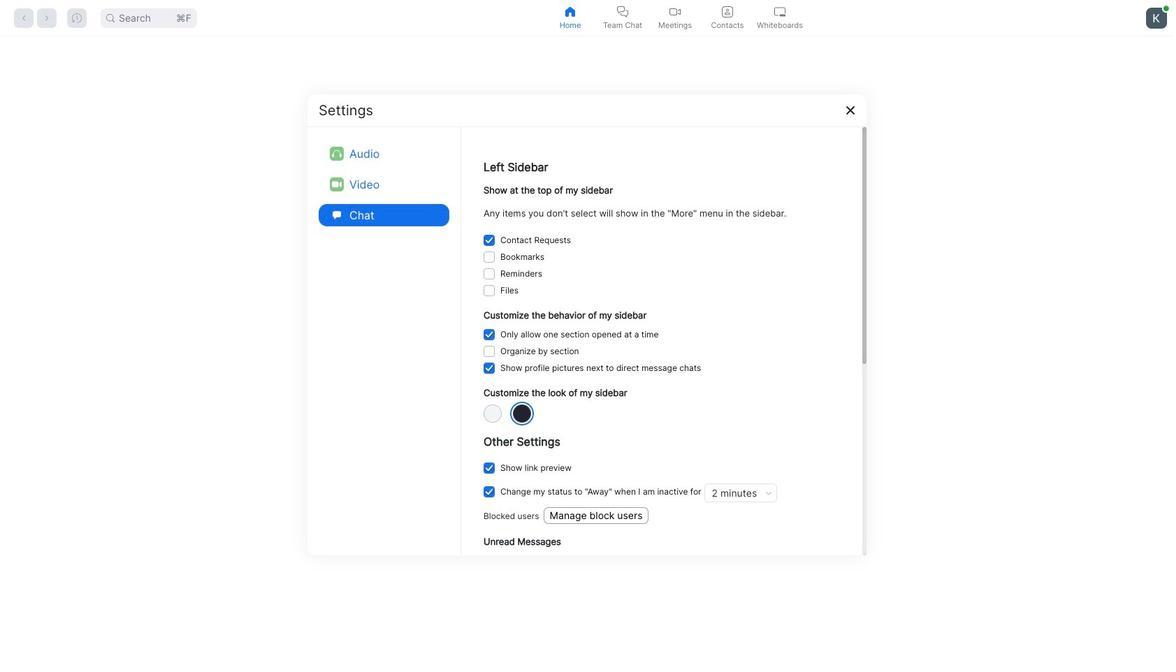 Task type: describe. For each thing, give the bounding box(es) containing it.
. files element
[[501, 282, 519, 299]]

whiteboard small image
[[775, 6, 786, 17]]

gray image
[[513, 405, 531, 423]]

customize the behavior of my sidebar. only allow one section opened at a time element
[[501, 327, 659, 344]]

. show link preview element
[[501, 460, 572, 477]]

team chat image
[[617, 6, 629, 17]]

headphone image
[[330, 146, 344, 160]]

whiteboard small image
[[775, 6, 786, 17]]

none radio customize the look of my sidebar. white
[[484, 405, 502, 423]]

unread messages. keep all unread messages on top in chat and channel lists element
[[501, 554, 730, 570]]

. show profile pictures next to direct message chats element
[[501, 360, 701, 377]]

plus squircle image
[[470, 258, 501, 288]]

chat image
[[330, 208, 344, 222]]

home small image
[[565, 6, 576, 17]]

none radio gray
[[513, 405, 531, 423]]

profile contact image
[[722, 6, 733, 17]]

settings tab list
[[319, 138, 450, 230]]

team chat image
[[617, 6, 629, 17]]



Task type: vqa. For each thing, say whether or not it's contained in the screenshot.
Team Chat Icon
yes



Task type: locate. For each thing, give the bounding box(es) containing it.
none radio left gray icon
[[484, 405, 502, 423]]

None radio
[[484, 405, 502, 423], [513, 405, 531, 423]]

chat image
[[333, 211, 341, 219]]

none radio right customize the look of my sidebar. white icon
[[513, 405, 531, 423]]

. organize by section element
[[501, 344, 579, 360]]

magnifier image
[[106, 14, 115, 22]]

magnifier image
[[106, 14, 115, 22]]

plus squircle image
[[470, 258, 501, 288]]

2 none radio from the left
[[513, 405, 531, 423]]

customize the look of my sidebar. white image
[[484, 405, 502, 423]]

. reminders element
[[501, 266, 543, 282]]

tab list
[[544, 0, 806, 36]]

headphone image
[[332, 149, 342, 158]]

online image
[[1164, 5, 1170, 11], [1164, 5, 1170, 11]]

1 none radio from the left
[[484, 405, 502, 423]]

. bookmarks element
[[501, 249, 545, 266]]

close image
[[845, 105, 856, 116], [845, 105, 856, 116]]

. change my status to "away" when i am inactive for element
[[501, 484, 702, 501]]

profile contact image
[[722, 6, 733, 17]]

tab panel
[[0, 36, 1175, 650]]

video on image
[[670, 6, 681, 17], [670, 6, 681, 17]]

show at the top of my sidebar. contact requests element
[[501, 232, 571, 249]]

None button
[[484, 235, 495, 246], [484, 252, 495, 263], [484, 268, 495, 280], [484, 285, 495, 296], [484, 330, 495, 341], [484, 346, 495, 358], [484, 363, 495, 374], [484, 463, 495, 474], [484, 487, 495, 498], [484, 235, 495, 246], [484, 252, 495, 263], [484, 268, 495, 280], [484, 285, 495, 296], [484, 330, 495, 341], [484, 346, 495, 358], [484, 363, 495, 374], [484, 463, 495, 474], [484, 487, 495, 498]]

home small image
[[565, 6, 576, 17]]

1 horizontal spatial none radio
[[513, 405, 531, 423]]

video on image
[[330, 177, 344, 191], [332, 179, 342, 189]]

0 horizontal spatial none radio
[[484, 405, 502, 423]]



